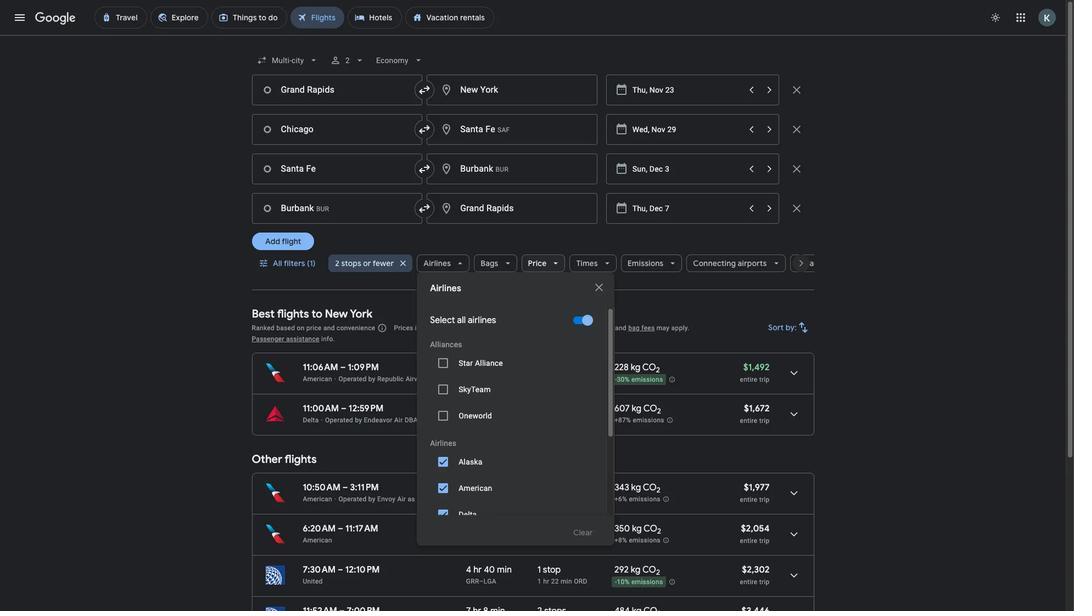 Task type: locate. For each thing, give the bounding box(es) containing it.
Departure time: 11:00 AM. text field
[[303, 404, 339, 415]]

1 horizontal spatial fees
[[642, 325, 655, 332]]

3 entire from the top
[[740, 497, 758, 504]]

swap origin and destination. image
[[418, 202, 431, 215]]

Arrival time: 12:10 PM. text field
[[345, 565, 380, 576]]

11:06 am
[[303, 363, 338, 374]]

–
[[340, 363, 346, 374], [341, 404, 347, 415], [479, 417, 484, 425], [343, 483, 348, 494], [338, 524, 343, 535], [338, 565, 343, 576], [479, 578, 484, 586]]

connecting
[[693, 259, 736, 269]]

- down 228
[[615, 376, 617, 384]]

all filters (1)
[[273, 259, 315, 269]]

$1,492
[[744, 363, 770, 374]]

operated down leaves gerald r. ford international airport at 11:00 am on thursday, november 23 and arrives at laguardia airport at 12:59 pm on thursday, november 23. element
[[325, 417, 353, 425]]

– right 7:30 am
[[338, 565, 343, 576]]

learn more about ranking image
[[378, 324, 387, 333]]

flights for other
[[285, 453, 317, 467]]

flights
[[277, 308, 309, 321], [285, 453, 317, 467]]

1 horizontal spatial delta
[[420, 417, 436, 425]]

0 vertical spatial eagle
[[472, 376, 489, 383]]

kg inside 228 kg co 2
[[631, 363, 641, 374]]

flight details. leaves gerald r. ford international airport at 11:06 am on thursday, november 23 and arrives at laguardia airport at 1:09 pm on thursday, november 23. image
[[781, 360, 807, 387]]

co up +8% emissions
[[644, 524, 658, 535]]

1 up connection
[[466, 404, 470, 415]]

airlines
[[424, 259, 451, 269], [430, 283, 461, 294], [430, 439, 457, 448]]

all
[[273, 259, 282, 269]]

main content
[[252, 299, 814, 612]]

trip down $2,054
[[759, 538, 770, 545]]

air left dba
[[394, 417, 403, 425]]

trip down $1,492
[[759, 376, 770, 384]]

kg up +6% emissions
[[631, 483, 641, 494]]

Departure time: 11:52 AM. text field
[[303, 606, 337, 612]]

swap origin and destination. image
[[418, 83, 431, 97], [418, 123, 431, 136], [418, 163, 431, 176]]

– left 3:11 pm in the bottom left of the page
[[343, 483, 348, 494]]

to
[[312, 308, 322, 321]]

min inside 1 hr 59 min grr – lga
[[494, 404, 509, 415]]

2 stops flight. element
[[538, 606, 566, 612]]

kg inside the 350 kg co 2
[[632, 524, 642, 535]]

swap origin and destination. image for remove flight from chicago to santa fe on wed, nov 29 icon
[[418, 123, 431, 136]]

airlines down airlines popup button
[[430, 283, 461, 294]]

– down total duration 4 hr 40 min. element
[[479, 578, 484, 586]]

lga inside 1 hr 59 min grr – lga
[[484, 417, 496, 425]]

entire for $2,302
[[740, 579, 758, 587]]

entire inside $1,672 entire trip
[[740, 417, 758, 425]]

remove flight from santa fe to burbank on sun, dec 3 image
[[790, 163, 803, 176]]

emissions
[[628, 259, 664, 269]]

+8% emissions
[[615, 537, 661, 545]]

kg inside "292 kg co 2"
[[631, 565, 641, 576]]

taxes
[[466, 325, 483, 332]]

1 - from the top
[[615, 376, 617, 384]]

lga
[[484, 417, 496, 425], [484, 578, 496, 586]]

fewer
[[373, 259, 394, 269]]

12:59 pm
[[349, 404, 384, 415]]

0 vertical spatial airlines
[[424, 259, 451, 269]]

swap origin and destination. image for remove flight from santa fe to burbank on sun, dec 3 image
[[418, 163, 431, 176]]

airports
[[738, 259, 767, 269]]

fees
[[491, 325, 504, 332], [642, 325, 655, 332]]

co inside 607 kg co 2
[[644, 404, 657, 415]]

eagle
[[472, 376, 489, 383], [448, 496, 465, 504]]

4 for 4 hr 21 min
[[466, 483, 471, 494]]

2 button
[[326, 47, 370, 74]]

grr for 1
[[466, 417, 479, 425]]

co up +87% emissions
[[644, 404, 657, 415]]

min for 4 hr 40 min grr – lga
[[497, 565, 512, 576]]

11:06 am – 1:09 pm
[[303, 363, 379, 374]]

1 vertical spatial air
[[397, 496, 406, 504]]

1 vertical spatial departure text field
[[633, 154, 742, 184]]

and right price in the left of the page
[[324, 325, 335, 332]]

2 entire from the top
[[740, 417, 758, 425]]

+87% emissions
[[615, 417, 665, 425]]

hr for 3
[[473, 363, 481, 374]]

0 vertical spatial -
[[615, 376, 617, 384]]

departure text field for the remove flight from burbank to grand rapids on thu, dec 7 image
[[633, 194, 742, 224]]

trip inside $2,302 entire trip
[[759, 579, 770, 587]]

eagle for 4
[[448, 496, 465, 504]]

1 lga from the top
[[484, 417, 496, 425]]

4 trip from the top
[[759, 538, 770, 545]]

kg
[[631, 363, 641, 374], [632, 404, 642, 415], [631, 483, 641, 494], [632, 524, 642, 535], [631, 565, 641, 576]]

flights up based
[[277, 308, 309, 321]]

30%
[[617, 376, 630, 384]]

eagle up skyteam
[[472, 376, 489, 383]]

american down 6:20 am
[[303, 537, 332, 545]]

0 vertical spatial grr
[[466, 417, 479, 425]]

by down arrival time: 3:11 pm. text box
[[368, 496, 376, 504]]

10%
[[617, 579, 630, 587]]

2 vertical spatial operated
[[339, 496, 367, 504]]

co inside the 350 kg co 2
[[644, 524, 658, 535]]

trip down $1,672
[[759, 417, 770, 425]]

292 kg co 2
[[615, 565, 660, 578]]

5 entire from the top
[[740, 579, 758, 587]]

grr inside 1 hr 59 min grr – lga
[[466, 417, 479, 425]]

trip for $1,977
[[759, 497, 770, 504]]

entire inside $1,977 entire trip
[[740, 497, 758, 504]]

0 vertical spatial lga
[[484, 417, 496, 425]]

entire inside $2,054 entire trip
[[740, 538, 758, 545]]

envoy
[[377, 496, 396, 504]]

min for 4 hr 21 min
[[494, 483, 509, 494]]

required
[[439, 325, 465, 332]]

delta right dba
[[420, 417, 436, 425]]

min
[[490, 363, 505, 374], [494, 404, 509, 415], [494, 483, 509, 494], [497, 565, 512, 576], [561, 578, 572, 586]]

entire for $2,054
[[740, 538, 758, 545]]

min right 40
[[497, 565, 512, 576]]

passenger
[[252, 336, 284, 343]]

hr left 3
[[473, 363, 481, 374]]

add
[[265, 237, 280, 247]]

passengers.
[[522, 325, 559, 332]]

american down star on the left of the page
[[441, 376, 470, 383]]

operated down leaves gerald r. ford international airport at 10:50 am on thursday, november 23 and arrives at laguardia airport at 3:11 pm on thursday, november 23. "element"
[[339, 496, 367, 504]]

11:00 am – 12:59 pm
[[303, 404, 384, 415]]

hr left "59"
[[472, 404, 480, 415]]

entire down $1,672
[[740, 417, 758, 425]]

350 kg co 2
[[615, 524, 661, 537]]

alliance
[[475, 359, 503, 368]]

emissions down the 350 kg co 2
[[629, 537, 661, 545]]

by:
[[786, 323, 797, 333]]

american down alaska
[[459, 484, 492, 493]]

stops
[[341, 259, 361, 269]]

6:20 am – 11:17 am american
[[303, 524, 378, 545]]

swap origin and destination. image for remove flight from grand rapids to new york on thu, nov 23 image
[[418, 83, 431, 97]]

2 swap origin and destination. image from the top
[[418, 123, 431, 136]]

trip inside $2,054 entire trip
[[759, 538, 770, 545]]

(1)
[[307, 259, 315, 269]]

leaves gerald r. ford international airport at 11:06 am on thursday, november 23 and arrives at laguardia airport at 1:09 pm on thursday, november 23. element
[[303, 363, 379, 374]]

sort by: button
[[764, 315, 814, 341]]

times button
[[570, 250, 617, 277]]

None text field
[[252, 75, 422, 105], [252, 114, 422, 145], [427, 154, 598, 185], [252, 193, 422, 224], [252, 75, 422, 105], [252, 114, 422, 145], [427, 154, 598, 185], [252, 193, 422, 224]]

2 - from the top
[[615, 579, 617, 587]]

entire down $2,054
[[740, 538, 758, 545]]

2 vertical spatial by
[[368, 496, 376, 504]]

Departure time: 7:30 AM. text field
[[303, 565, 336, 576]]

price
[[306, 325, 322, 332]]

air
[[394, 417, 403, 425], [397, 496, 406, 504]]

flights right other
[[285, 453, 317, 467]]

1 vertical spatial lga
[[484, 578, 496, 586]]

1 down 1 stop flight. 'element' at the bottom right of page
[[538, 578, 542, 586]]

bags
[[481, 259, 498, 269]]

- for 228
[[615, 376, 617, 384]]

co for 343
[[643, 483, 657, 494]]

1 entire from the top
[[740, 376, 758, 384]]

Arrival time: 3:11 PM. text field
[[350, 483, 379, 494]]

2 vertical spatial 1
[[538, 578, 542, 586]]

trip down the $2,302 at the right bottom of the page
[[759, 579, 770, 587]]

delta down 11:00 am 'text box'
[[303, 417, 319, 425]]

co for 350
[[644, 524, 658, 535]]

american right envoy
[[417, 496, 446, 504]]

0 horizontal spatial fees
[[491, 325, 504, 332]]

4 inside the 4 hr 40 min grr – lga
[[466, 565, 471, 576]]

0 vertical spatial as
[[432, 376, 439, 383]]

1
[[466, 404, 470, 415], [538, 565, 541, 576], [538, 578, 542, 586]]

$1,672 entire trip
[[740, 404, 770, 425]]

$1,492 entire trip
[[740, 363, 770, 384]]

2 departure text field from the top
[[633, 154, 742, 184]]

stop
[[543, 565, 561, 576]]

1 vertical spatial -
[[615, 579, 617, 587]]

- down 292
[[615, 579, 617, 587]]

2
[[345, 56, 350, 65], [335, 259, 339, 269], [516, 325, 520, 332], [466, 363, 471, 374], [656, 366, 660, 375], [657, 407, 661, 416], [657, 486, 661, 496], [658, 527, 661, 537], [656, 569, 660, 578]]

operated down "1:09 pm"
[[339, 376, 367, 383]]

0 horizontal spatial delta
[[303, 417, 319, 425]]

and
[[324, 325, 335, 332], [615, 325, 627, 332]]

2054 US dollars text field
[[741, 524, 770, 535]]

entire down the $2,302 at the right bottom of the page
[[740, 579, 758, 587]]

2 vertical spatial airlines
[[430, 439, 457, 448]]

 image
[[321, 417, 323, 425]]

1 horizontal spatial and
[[615, 325, 627, 332]]

co up "-30% emissions"
[[643, 363, 656, 374]]

1 vertical spatial 4
[[466, 565, 471, 576]]

1 vertical spatial eagle
[[448, 496, 465, 504]]

+6% emissions
[[615, 496, 661, 504]]

4 left 40
[[466, 565, 471, 576]]

4 for 4 hr 40 min grr – lga
[[466, 565, 471, 576]]

5 trip from the top
[[759, 579, 770, 587]]

– inside the 4 hr 40 min grr – lga
[[479, 578, 484, 586]]

delta
[[303, 417, 319, 425], [420, 417, 436, 425], [459, 511, 477, 520]]

– left "1:09 pm"
[[340, 363, 346, 374]]

other flights
[[252, 453, 317, 467]]

endeavor
[[364, 417, 393, 425]]

leaves gerald r. ford international airport at 7:30 am on thursday, november 23 and arrives at laguardia airport at 12:10 pm on thursday, november 23. element
[[303, 565, 380, 576]]

$2,054
[[741, 524, 770, 535]]

1 4 from the top
[[466, 483, 471, 494]]

delta down the 4 hr 21 min
[[459, 511, 477, 520]]

0 horizontal spatial eagle
[[448, 496, 465, 504]]

co up -10% emissions
[[643, 565, 656, 576]]

american
[[303, 376, 332, 383], [441, 376, 470, 383], [459, 484, 492, 493], [303, 496, 332, 504], [417, 496, 446, 504], [303, 537, 332, 545]]

lga down "59"
[[484, 417, 496, 425]]

or
[[363, 259, 371, 269]]

1 vertical spatial operated
[[325, 417, 353, 425]]

as for 4 hr 21 min
[[408, 496, 415, 504]]

2 inside "292 kg co 2"
[[656, 569, 660, 578]]

flight details. leaves gerald r. ford international airport at 11:00 am on thursday, november 23 and arrives at laguardia airport at 12:59 pm on thursday, november 23. image
[[781, 402, 807, 428]]

min inside total duration 2 hr 3 min. element
[[490, 363, 505, 374]]

1 trip from the top
[[759, 376, 770, 384]]

4 left 21
[[466, 483, 471, 494]]

+6%
[[615, 496, 627, 504]]

co up +6% emissions
[[643, 483, 657, 494]]

hr for 40
[[474, 565, 482, 576]]

co for 292
[[643, 565, 656, 576]]

0 vertical spatial 1
[[466, 404, 470, 415]]

1 horizontal spatial eagle
[[472, 376, 489, 383]]

0 vertical spatial by
[[368, 376, 376, 383]]

trip inside the $1,492 entire trip
[[759, 376, 770, 384]]

by down 1:09 pm text box
[[368, 376, 376, 383]]

kg inside 343 kg co 2
[[631, 483, 641, 494]]

eagle down alaska
[[448, 496, 465, 504]]

Departure text field
[[633, 75, 742, 105], [633, 154, 742, 184], [633, 194, 742, 224]]

0 vertical spatial swap origin and destination. image
[[418, 83, 431, 97]]

co inside 228 kg co 2
[[643, 363, 656, 374]]

3 departure text field from the top
[[633, 194, 742, 224]]

bags button
[[474, 250, 517, 277]]

min right 22
[[561, 578, 572, 586]]

1 hr 59 min grr – lga
[[466, 404, 509, 425]]

min inside the total duration 4 hr 21 min. element
[[494, 483, 509, 494]]

grr inside the 4 hr 40 min grr – lga
[[466, 578, 479, 586]]

1 swap origin and destination. image from the top
[[418, 83, 431, 97]]

40
[[484, 565, 495, 576]]

total duration 2 hr 3 min. element
[[466, 363, 538, 375]]

kg up +87% emissions
[[632, 404, 642, 415]]

2 grr from the top
[[466, 578, 479, 586]]

flight details. leaves gerald r. ford international airport at 6:20 am on thursday, november 23 and arrives at laguardia airport at 11:17 am on thursday, november 23. image
[[781, 522, 807, 548]]

1 horizontal spatial as
[[432, 376, 439, 383]]

min right 3
[[490, 363, 505, 374]]

1 left stop
[[538, 565, 541, 576]]

2 vertical spatial departure text field
[[633, 194, 742, 224]]

min inside 1 stop 1 hr 22 min ord
[[561, 578, 572, 586]]

operated for 3:11 pm
[[339, 496, 367, 504]]

entire inside the $1,492 entire trip
[[740, 376, 758, 384]]

– down "59"
[[479, 417, 484, 425]]

for
[[506, 325, 514, 332]]

2 inside 343 kg co 2
[[657, 486, 661, 496]]

entire inside $2,302 entire trip
[[740, 579, 758, 587]]

airlines down connection
[[430, 439, 457, 448]]

2 lga from the top
[[484, 578, 496, 586]]

1 grr from the top
[[466, 417, 479, 425]]

min right "59"
[[494, 404, 509, 415]]

emissions down 228 kg co 2
[[632, 376, 663, 384]]

– inside 6:20 am – 11:17 am american
[[338, 524, 343, 535]]

change appearance image
[[983, 4, 1009, 31]]

hr left 40
[[474, 565, 482, 576]]

kg for 350
[[632, 524, 642, 535]]

2 and from the left
[[615, 325, 627, 332]]

operated for 1:09 pm
[[339, 376, 367, 383]]

grr down skyteam
[[466, 417, 479, 425]]

emissions down 607 kg co 2
[[633, 417, 665, 425]]

hr inside the 4 hr 40 min grr – lga
[[474, 565, 482, 576]]

min right 21
[[494, 483, 509, 494]]

1 inside 1 hr 59 min grr – lga
[[466, 404, 470, 415]]

trip inside $1,672 entire trip
[[759, 417, 770, 425]]

$2,054 entire trip
[[740, 524, 770, 545]]

kg up +8% emissions
[[632, 524, 642, 535]]

min inside the 4 hr 40 min grr – lga
[[497, 565, 512, 576]]

as right airways
[[432, 376, 439, 383]]

trip for $2,054
[[759, 538, 770, 545]]

hr left 22
[[543, 578, 550, 586]]

airlines
[[468, 315, 496, 326]]

1 departure text field from the top
[[633, 75, 742, 105]]

kg up -10% emissions
[[631, 565, 641, 576]]

as right envoy
[[408, 496, 415, 504]]

min for 2 hr 3 min
[[490, 363, 505, 374]]

2 trip from the top
[[759, 417, 770, 425]]

bag fees button
[[628, 325, 655, 332]]

1 vertical spatial flights
[[285, 453, 317, 467]]

0 vertical spatial flights
[[277, 308, 309, 321]]

trip down $1,977 text box
[[759, 497, 770, 504]]

co for 607
[[644, 404, 657, 415]]

grr down total duration 4 hr 40 min. element
[[466, 578, 479, 586]]

fees right bag
[[642, 325, 655, 332]]

2 horizontal spatial delta
[[459, 511, 477, 520]]

skyteam
[[459, 386, 491, 394]]

lga inside the 4 hr 40 min grr – lga
[[484, 578, 496, 586]]

2 4 from the top
[[466, 565, 471, 576]]

alaska
[[459, 458, 483, 467]]

by for 1:09 pm
[[368, 376, 376, 383]]

american inside search box
[[459, 484, 492, 493]]

- for 292
[[615, 579, 617, 587]]

1 vertical spatial as
[[408, 496, 415, 504]]

4 hr 21 min
[[466, 483, 509, 494]]

2 vertical spatial swap origin and destination. image
[[418, 163, 431, 176]]

– inside 7:30 am – 12:10 pm united
[[338, 565, 343, 576]]

air right envoy
[[397, 496, 406, 504]]

3 swap origin and destination. image from the top
[[418, 163, 431, 176]]

and inside prices include required taxes + fees for 2 passengers. optional charges and bag fees may apply. passenger assistance
[[615, 325, 627, 332]]

emissions for 350
[[629, 537, 661, 545]]

layover (1 of 1) is a 1 hr 11 min layover at o'hare international airport in chicago. element
[[538, 495, 609, 504]]

eagle for 2
[[472, 376, 489, 383]]

flight
[[282, 237, 301, 247]]

hr left 21
[[474, 483, 482, 494]]

hr inside total duration 2 hr 3 min. element
[[473, 363, 481, 374]]

airlines left bags
[[424, 259, 451, 269]]

0 vertical spatial air
[[394, 417, 403, 425]]

trip inside $1,977 entire trip
[[759, 497, 770, 504]]

air for dba
[[394, 417, 403, 425]]

fees right +
[[491, 325, 504, 332]]

– right 6:20 am
[[338, 524, 343, 535]]

0 horizontal spatial as
[[408, 496, 415, 504]]

0 vertical spatial 4
[[466, 483, 471, 494]]

None text field
[[427, 75, 598, 105], [427, 114, 598, 145], [252, 154, 422, 185], [427, 193, 598, 224], [427, 75, 598, 105], [427, 114, 598, 145], [252, 154, 422, 185], [427, 193, 598, 224]]

None field
[[252, 51, 323, 70], [372, 51, 428, 70], [252, 51, 323, 70], [372, 51, 428, 70]]

1977 US dollars text field
[[744, 483, 770, 494]]

kg for 607
[[632, 404, 642, 415]]

all filters (1) button
[[252, 250, 324, 277]]

operated by republic airways as american eagle
[[339, 376, 489, 383]]

hr inside the total duration 4 hr 21 min. element
[[474, 483, 482, 494]]

3 trip from the top
[[759, 497, 770, 504]]

lga down 40
[[484, 578, 496, 586]]

Departure time: 10:50 AM. text field
[[303, 483, 341, 494]]

4 entire from the top
[[740, 538, 758, 545]]

entire down $1,492 text field
[[740, 376, 758, 384]]

emissions down 343 kg co 2
[[629, 496, 661, 504]]

air for as
[[397, 496, 406, 504]]

1 vertical spatial swap origin and destination. image
[[418, 123, 431, 136]]

1672 US dollars text field
[[744, 404, 770, 415]]

– left 12:59 pm text field
[[341, 404, 347, 415]]

hr for 21
[[474, 483, 482, 494]]

Arrival time: 1:09 PM. text field
[[348, 363, 379, 374]]

and left bag
[[615, 325, 627, 332]]

1 for 1 stop
[[538, 565, 541, 576]]

None search field
[[252, 47, 847, 612]]

hr inside 1 hr 59 min grr – lga
[[472, 404, 480, 415]]

co inside "292 kg co 2"
[[643, 565, 656, 576]]

0 vertical spatial operated
[[339, 376, 367, 383]]

0 horizontal spatial and
[[324, 325, 335, 332]]

kg inside 607 kg co 2
[[632, 404, 642, 415]]

co inside 343 kg co 2
[[643, 483, 657, 494]]

star
[[459, 359, 473, 368]]

+
[[485, 325, 489, 332]]

59
[[482, 404, 492, 415]]

1:09 pm
[[348, 363, 379, 374]]

1 vertical spatial 1
[[538, 565, 541, 576]]

– for 12:59 pm
[[341, 404, 347, 415]]

kg up "-30% emissions"
[[631, 363, 641, 374]]

1 vertical spatial grr
[[466, 578, 479, 586]]

0 vertical spatial departure text field
[[633, 75, 742, 105]]

by down 12:59 pm
[[355, 417, 362, 425]]

kg for 343
[[631, 483, 641, 494]]

– inside 1 hr 59 min grr – lga
[[479, 417, 484, 425]]

2302 US dollars text field
[[742, 565, 770, 576]]

min for 1 hr 59 min grr – lga
[[494, 404, 509, 415]]

entire down $1,977 text box
[[740, 497, 758, 504]]



Task type: vqa. For each thing, say whether or not it's contained in the screenshot.
wheelchair accessible entrance
no



Task type: describe. For each thing, give the bounding box(es) containing it.
select
[[430, 315, 455, 326]]

co for 228
[[643, 363, 656, 374]]

Arrival time: 12:59 PM. text field
[[349, 404, 384, 415]]

Arrival time: 7:00 PM. text field
[[347, 606, 380, 612]]

layover (1 of 1) is a 1 hr 22 min layover at o'hare international airport in chicago. element
[[538, 578, 609, 587]]

– for 11:17 am
[[338, 524, 343, 535]]

leaves gerald r. ford international airport at 11:52 am on thursday, november 23 and arrives at laguardia airport at 7:00 pm on thursday, november 23. element
[[303, 606, 380, 612]]

american down 11:06 am text field
[[303, 376, 332, 383]]

10:50 am – 3:11 pm
[[303, 483, 379, 494]]

connecting airports
[[693, 259, 767, 269]]

4 hr 40 min grr – lga
[[466, 565, 512, 586]]

emissions for 343
[[629, 496, 661, 504]]

11:17 am
[[345, 524, 378, 535]]

optional
[[561, 325, 587, 332]]

operated by envoy air as american eagle
[[339, 496, 465, 504]]

$2,302 entire trip
[[740, 565, 770, 587]]

10:50 am
[[303, 483, 341, 494]]

departure text field for remove flight from santa fe to burbank on sun, dec 3 image
[[633, 154, 742, 184]]

1 stop 1 hr 22 min ord
[[538, 565, 588, 586]]

flight details. leaves gerald r. ford international airport at 10:50 am on thursday, november 23 and arrives at laguardia airport at 3:11 pm on thursday, november 23. image
[[781, 481, 807, 507]]

apply.
[[672, 325, 690, 332]]

7:30 am – 12:10 pm united
[[303, 565, 380, 586]]

3:11 pm
[[350, 483, 379, 494]]

12:10 pm
[[345, 565, 380, 576]]

dba
[[405, 417, 418, 425]]

kg for 292
[[631, 565, 641, 576]]

11:00 am
[[303, 404, 339, 415]]

prices
[[394, 325, 413, 332]]

price
[[528, 259, 547, 269]]

hr for 59
[[472, 404, 480, 415]]

sort by:
[[768, 323, 797, 333]]

none search field containing airlines
[[252, 47, 847, 612]]

charges
[[589, 325, 613, 332]]

remove flight from grand rapids to new york on thu, nov 23 image
[[790, 83, 803, 97]]

hr inside 1 stop 1 hr 22 min ord
[[543, 578, 550, 586]]

lga for 40
[[484, 578, 496, 586]]

best flights to new york
[[252, 308, 373, 321]]

$1,977
[[744, 483, 770, 494]]

3
[[483, 363, 488, 374]]

2 inside 607 kg co 2
[[657, 407, 661, 416]]

228
[[615, 363, 629, 374]]

2 inside prices include required taxes + fees for 2 passengers. optional charges and bag fees may apply. passenger assistance
[[516, 325, 520, 332]]

Arrival time: 11:17 AM. text field
[[345, 524, 378, 535]]

oneworld
[[459, 412, 492, 421]]

total duration 7 hr 8 min. element
[[466, 606, 538, 612]]

entire for $1,672
[[740, 417, 758, 425]]

duration
[[797, 259, 828, 269]]

all
[[457, 315, 466, 326]]

connecting airports button
[[687, 250, 786, 277]]

close dialog image
[[593, 281, 606, 294]]

next image
[[788, 250, 814, 277]]

1 for 1 hr 59 min
[[466, 404, 470, 415]]

airlines inside popup button
[[424, 259, 451, 269]]

by for 3:11 pm
[[368, 496, 376, 504]]

based
[[276, 325, 295, 332]]

york
[[350, 308, 373, 321]]

add flight button
[[252, 233, 314, 250]]

add flight
[[265, 237, 301, 247]]

3446 US dollars text field
[[742, 606, 770, 612]]

lga for 59
[[484, 417, 496, 425]]

343 kg co 2
[[615, 483, 661, 496]]

united
[[303, 578, 323, 586]]

607 kg co 2
[[615, 404, 661, 416]]

leaves gerald r. ford international airport at 11:00 am on thursday, november 23 and arrives at laguardia airport at 12:59 pm on thursday, november 23. element
[[303, 404, 384, 415]]

loading results progress bar
[[0, 35, 1066, 37]]

1 vertical spatial by
[[355, 417, 362, 425]]

1 and from the left
[[324, 325, 335, 332]]

best
[[252, 308, 275, 321]]

total duration 4 hr 40 min. element
[[466, 565, 538, 578]]

main content containing best flights to new york
[[252, 299, 814, 612]]

6:20 am
[[303, 524, 336, 535]]

ranked
[[252, 325, 275, 332]]

include
[[415, 325, 437, 332]]

other
[[252, 453, 282, 467]]

Departure text field
[[633, 115, 742, 144]]

+8%
[[615, 537, 627, 545]]

assistance
[[286, 336, 320, 343]]

– for 1:09 pm
[[340, 363, 346, 374]]

2 inside 228 kg co 2
[[656, 366, 660, 375]]

grr for 4
[[466, 578, 479, 586]]

emissions button
[[621, 250, 682, 277]]

leaves gerald r. ford international airport at 6:20 am on thursday, november 23 and arrives at laguardia airport at 11:17 am on thursday, november 23. element
[[303, 524, 378, 535]]

– for 12:10 pm
[[338, 565, 343, 576]]

flight details. leaves gerald r. ford international airport at 7:30 am on thursday, november 23 and arrives at laguardia airport at 12:10 pm on thursday, november 23. image
[[781, 563, 807, 589]]

alliances
[[430, 341, 462, 349]]

trip for $2,302
[[759, 579, 770, 587]]

entire for $1,492
[[740, 376, 758, 384]]

remove flight from chicago to santa fe on wed, nov 29 image
[[790, 123, 803, 136]]

2 inside the 350 kg co 2
[[658, 527, 661, 537]]

21
[[484, 483, 492, 494]]

1 stop flight. element
[[538, 565, 561, 578]]

remove flight from burbank to grand rapids on thu, dec 7 image
[[790, 202, 803, 215]]

292
[[615, 565, 629, 576]]

22
[[551, 578, 559, 586]]

republic
[[377, 376, 404, 383]]

only
[[563, 510, 580, 520]]

on
[[297, 325, 305, 332]]

$2,302
[[742, 565, 770, 576]]

343
[[615, 483, 629, 494]]

american inside 6:20 am – 11:17 am american
[[303, 537, 332, 545]]

filters
[[284, 259, 305, 269]]

– for 3:11 pm
[[343, 483, 348, 494]]

select all airlines
[[430, 315, 496, 326]]

operated by endeavor air dba delta connection
[[325, 417, 473, 425]]

connection
[[438, 417, 473, 425]]

1 fees from the left
[[491, 325, 504, 332]]

-30% emissions
[[615, 376, 663, 384]]

kg for 228
[[631, 363, 641, 374]]

2 fees from the left
[[642, 325, 655, 332]]

main menu image
[[13, 11, 26, 24]]

1 vertical spatial airlines
[[430, 283, 461, 294]]

$1,977 entire trip
[[740, 483, 770, 504]]

may
[[657, 325, 670, 332]]

times
[[576, 259, 598, 269]]

entire for $1,977
[[740, 497, 758, 504]]

leaves gerald r. ford international airport at 10:50 am on thursday, november 23 and arrives at laguardia airport at 3:11 pm on thursday, november 23. element
[[303, 483, 379, 494]]

Departure time: 11:06 AM. text field
[[303, 363, 338, 374]]

as for 2 hr 3 min
[[432, 376, 439, 383]]

trip for $1,492
[[759, 376, 770, 384]]

2 stops or fewer
[[335, 259, 394, 269]]

flights for best
[[277, 308, 309, 321]]

228 kg co 2
[[615, 363, 660, 375]]

american down departure time: 10:50 am. text box
[[303, 496, 332, 504]]

duration button
[[790, 255, 847, 272]]

Departure time: 6:20 AM. text field
[[303, 524, 336, 535]]

star alliance
[[459, 359, 503, 368]]

ranked based on price and convenience
[[252, 325, 375, 332]]

total duration 4 hr 21 min. element
[[466, 483, 538, 495]]

emissions down "292 kg co 2"
[[632, 579, 663, 587]]

emissions for 607
[[633, 417, 665, 425]]

trip for $1,672
[[759, 417, 770, 425]]

2 hr 3 min
[[466, 363, 505, 374]]

1492 US dollars text field
[[744, 363, 770, 374]]

total duration 1 hr 59 min. element
[[466, 404, 538, 416]]

$1,672
[[744, 404, 770, 415]]

delta inside search box
[[459, 511, 477, 520]]

departure text field for remove flight from grand rapids to new york on thu, nov 23 image
[[633, 75, 742, 105]]

ord
[[574, 578, 588, 586]]



